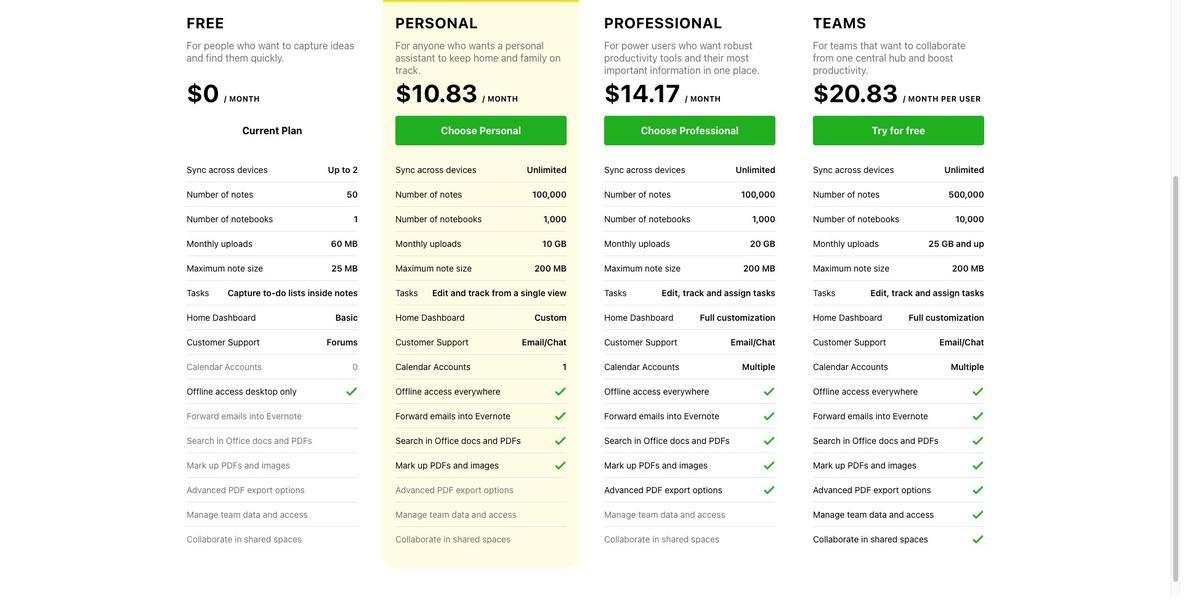 Task type: locate. For each thing, give the bounding box(es) containing it.
0 horizontal spatial customization
[[717, 312, 776, 323]]

collaborate in shared spaces for multiple
[[604, 534, 720, 545]]

sync across devices down choose personal
[[396, 164, 477, 175]]

docs for 10
[[461, 435, 481, 446]]

mb down 20 gb
[[762, 263, 776, 274]]

offline for 25 gb and up
[[813, 386, 840, 396]]

4 manage from the left
[[813, 509, 845, 520]]

2 support from the left
[[437, 337, 469, 347]]

note for 10
[[436, 263, 454, 273]]

try for free button
[[813, 116, 985, 145]]

0 horizontal spatial 25
[[332, 263, 342, 274]]

1 horizontal spatial choose
[[641, 125, 677, 136]]

1,000 up 10 gb
[[544, 214, 567, 224]]

want inside for teams that want to collaborate from one central hub and boost productivity.
[[881, 40, 902, 51]]

data for multiple
[[661, 509, 678, 520]]

team
[[221, 509, 241, 520], [430, 509, 449, 520], [638, 509, 658, 520], [847, 509, 867, 520]]

1 horizontal spatial who
[[448, 40, 466, 51]]

0 horizontal spatial everywhere
[[454, 386, 501, 396]]

number of notebooks for 20 gb
[[604, 213, 691, 224]]

/ inside "$20.83 / month per user"
[[903, 94, 906, 104]]

1 data from the left
[[243, 509, 261, 520]]

3 search from the left
[[604, 435, 632, 446]]

mb
[[345, 238, 358, 249], [345, 263, 358, 274], [553, 263, 567, 274], [762, 263, 776, 274], [971, 263, 985, 274]]

customer for 60
[[187, 337, 226, 347]]

2 dashboard from the left
[[421, 312, 465, 323]]

/ inside $10.83 / month
[[483, 94, 485, 104]]

one
[[837, 52, 853, 63], [714, 65, 731, 76]]

collaborate
[[187, 534, 232, 545], [396, 534, 441, 545], [604, 534, 650, 545], [813, 534, 859, 545]]

2 collaborate from the left
[[396, 534, 441, 545]]

0 horizontal spatial offline access everywhere
[[396, 386, 501, 396]]

10,000
[[956, 214, 985, 224]]

mb down the 60 mb
[[345, 263, 358, 274]]

for inside for people who want to capture ideas and find them quickly.
[[187, 40, 201, 51]]

1 horizontal spatial 1
[[563, 362, 567, 372]]

0 vertical spatial 25
[[929, 238, 940, 249]]

0 horizontal spatial 100,000
[[532, 189, 567, 200]]

1 advanced pdf export options from the left
[[187, 485, 305, 495]]

want up their
[[700, 40, 721, 51]]

1 vertical spatial 1
[[563, 362, 567, 372]]

1 assign from the left
[[724, 288, 751, 298]]

gb right 10
[[555, 238, 567, 249]]

edit, for 25
[[871, 288, 890, 298]]

to up the quickly.
[[282, 40, 291, 51]]

0 horizontal spatial choose
[[441, 125, 477, 136]]

1 horizontal spatial offline access everywhere
[[604, 386, 709, 396]]

customization for 20
[[717, 312, 776, 323]]

manage team data and access
[[187, 509, 308, 520], [396, 509, 517, 520], [604, 509, 725, 520], [813, 509, 934, 520]]

200
[[535, 263, 551, 274], [743, 263, 760, 274], [952, 263, 969, 274]]

dashboard for 60
[[213, 312, 256, 323]]

forward for 25
[[813, 411, 846, 421]]

choose inside button
[[641, 125, 677, 136]]

want up "hub"
[[881, 40, 902, 51]]

devices down choose personal
[[446, 164, 477, 175]]

month for $14.17
[[690, 94, 721, 104]]

from left single
[[492, 288, 512, 298]]

3 docs from the left
[[670, 435, 690, 446]]

1 horizontal spatial multiple
[[951, 362, 985, 372]]

3 monthly uploads from the left
[[604, 238, 670, 249]]

200 mb for 20 gb
[[743, 263, 776, 274]]

1 vertical spatial one
[[714, 65, 731, 76]]

edit
[[432, 288, 449, 298]]

$0 / month
[[187, 78, 260, 107]]

4 maximum from the left
[[813, 263, 852, 273]]

images
[[262, 460, 290, 470], [471, 460, 499, 470], [679, 460, 708, 470], [888, 460, 917, 470]]

2 search in office docs and pdfs from the left
[[396, 435, 521, 446]]

1 support from the left
[[228, 337, 260, 347]]

2 edit, from the left
[[871, 288, 890, 298]]

home for 10
[[396, 312, 419, 323]]

0 horizontal spatial 200
[[535, 263, 551, 274]]

spaces
[[274, 534, 302, 545], [482, 534, 511, 545], [691, 534, 720, 545], [900, 534, 928, 545]]

maximum for 10
[[396, 263, 434, 273]]

for left people
[[187, 40, 201, 51]]

1 horizontal spatial 1,000
[[752, 214, 776, 224]]

4 spaces from the left
[[900, 534, 928, 545]]

devices down current
[[237, 164, 268, 175]]

1 home dashboard from the left
[[187, 312, 256, 323]]

manage team data and access for 1
[[396, 509, 517, 520]]

2 horizontal spatial 200 mb
[[952, 263, 985, 274]]

2 mark from the left
[[396, 460, 415, 470]]

0 horizontal spatial email/chat
[[522, 337, 567, 347]]

in
[[704, 65, 711, 76], [217, 435, 224, 446], [426, 435, 433, 446], [634, 435, 641, 446], [843, 435, 850, 446], [235, 534, 242, 545], [444, 534, 451, 545], [653, 534, 660, 545], [861, 534, 868, 545]]

/ up try for free button
[[903, 94, 906, 104]]

for
[[890, 125, 904, 136]]

0 horizontal spatial 1,000
[[544, 214, 567, 224]]

1 horizontal spatial tasks
[[962, 288, 985, 298]]

to inside for people who want to capture ideas and find them quickly.
[[282, 40, 291, 51]]

1 size from the left
[[247, 263, 263, 273]]

for inside for power users who want robust productivity tools and their most important information in one place.
[[604, 40, 619, 51]]

for left teams
[[813, 40, 828, 51]]

4 customer support from the left
[[813, 337, 886, 347]]

3 emails from the left
[[639, 411, 665, 421]]

1 forward from the left
[[187, 411, 219, 421]]

choose down $14.17 / month on the right of page
[[641, 125, 677, 136]]

choose for choose professional
[[641, 125, 677, 136]]

power
[[622, 40, 649, 51]]

export for 25 gb and up
[[874, 485, 899, 495]]

maximum note size for 25 gb and up
[[813, 263, 890, 273]]

mb up view
[[553, 263, 567, 274]]

choose inside 'button'
[[441, 125, 477, 136]]

mb right 60
[[345, 238, 358, 249]]

3 into from the left
[[667, 411, 682, 421]]

3 calendar accounts from the left
[[604, 361, 680, 372]]

one inside for teams that want to collaborate from one central hub and boost productivity.
[[837, 52, 853, 63]]

2 number of notes from the left
[[396, 189, 462, 199]]

wants
[[469, 40, 495, 51]]

personal
[[396, 14, 478, 31]]

uploads for 10 gb
[[430, 238, 461, 249]]

number of notebooks
[[187, 213, 273, 224], [396, 213, 482, 224], [604, 213, 691, 224], [813, 213, 900, 224]]

number of notes
[[187, 189, 253, 199], [396, 189, 462, 199], [604, 189, 671, 199], [813, 189, 880, 199]]

3 unlimited from the left
[[945, 164, 985, 175]]

1 vertical spatial 25
[[332, 263, 342, 274]]

1 sync from the left
[[187, 164, 206, 175]]

4 team from the left
[[847, 509, 867, 520]]

for inside for teams that want to collaborate from one central hub and boost productivity.
[[813, 40, 828, 51]]

home
[[187, 312, 210, 323], [396, 312, 419, 323], [604, 312, 628, 323], [813, 312, 837, 323]]

1 horizontal spatial edit, track and assign tasks
[[871, 288, 985, 298]]

2 sync across devices from the left
[[396, 164, 477, 175]]

mark up pdfs and images for 10
[[396, 460, 499, 470]]

2 horizontal spatial email/chat
[[940, 337, 985, 347]]

everywhere for 20 gb
[[663, 386, 709, 396]]

1 horizontal spatial gb
[[763, 238, 776, 249]]

1 for from the left
[[187, 40, 201, 51]]

calendar accounts for 60
[[187, 361, 262, 372]]

0 horizontal spatial assign
[[724, 288, 751, 298]]

4 dashboard from the left
[[839, 312, 883, 323]]

for anyone who wants a personal assistant to keep home and family on track.
[[396, 40, 561, 76]]

monthly uploads for 20 gb
[[604, 238, 670, 249]]

3 tasks from the left
[[604, 287, 627, 298]]

track for 25 gb and up
[[892, 288, 913, 298]]

25
[[929, 238, 940, 249], [332, 263, 342, 274]]

sync across devices for 60 mb
[[187, 164, 268, 175]]

home for 60
[[187, 312, 210, 323]]

2 everywhere from the left
[[663, 386, 709, 396]]

1 tasks from the left
[[187, 287, 209, 298]]

$14.17 / month
[[604, 78, 721, 107]]

important
[[604, 65, 648, 76]]

0 horizontal spatial want
[[258, 40, 280, 51]]

3 everywhere from the left
[[872, 386, 918, 396]]

1 vertical spatial from
[[492, 288, 512, 298]]

devices down choose professional
[[655, 164, 686, 175]]

evernote
[[267, 411, 302, 421], [475, 411, 511, 421], [684, 411, 720, 421], [893, 411, 928, 421]]

3 / from the left
[[685, 94, 688, 104]]

pdfs
[[291, 435, 312, 446], [500, 435, 521, 446], [709, 435, 730, 446], [918, 435, 939, 446], [221, 460, 242, 470], [430, 460, 451, 470], [639, 460, 660, 470], [848, 460, 869, 470]]

accounts for 25 gb and up
[[851, 361, 888, 372]]

1 horizontal spatial full customization
[[909, 312, 985, 323]]

2 horizontal spatial gb
[[942, 238, 954, 249]]

200 mb down 10
[[535, 263, 567, 274]]

access
[[216, 386, 243, 396], [424, 386, 452, 396], [633, 386, 661, 396], [842, 386, 870, 396], [280, 509, 308, 520], [489, 509, 517, 520], [698, 509, 725, 520], [907, 509, 934, 520]]

keep
[[449, 52, 471, 63]]

1 monthly from the left
[[187, 238, 219, 249]]

customer support for 25 gb and up
[[813, 337, 886, 347]]

notebooks
[[231, 213, 273, 224], [440, 213, 482, 224], [649, 213, 691, 224], [858, 213, 900, 224]]

shared for multiple
[[662, 534, 689, 545]]

200 down 25 gb and up
[[952, 263, 969, 274]]

100,000 up 20
[[741, 189, 776, 200]]

2 collaborate in shared spaces from the left
[[396, 534, 511, 545]]

2 offline from the left
[[396, 386, 422, 396]]

2 horizontal spatial want
[[881, 40, 902, 51]]

1 horizontal spatial email/chat
[[731, 337, 776, 347]]

tasks for 25 gb and up
[[813, 287, 836, 298]]

quickly.
[[251, 52, 285, 63]]

gb for 10
[[555, 238, 567, 249]]

month
[[229, 94, 260, 104], [488, 94, 518, 104], [690, 94, 721, 104], [908, 94, 939, 104]]

200 for 10
[[535, 263, 551, 274]]

one down their
[[714, 65, 731, 76]]

search in office docs and pdfs for 25 gb and up
[[813, 435, 939, 446]]

choose professional
[[641, 125, 739, 136]]

who up keep
[[448, 40, 466, 51]]

sync across devices down choose professional
[[604, 164, 686, 175]]

and inside for teams that want to collaborate from one central hub and boost productivity.
[[909, 52, 926, 63]]

for up productivity
[[604, 40, 619, 51]]

0 horizontal spatial track
[[468, 288, 490, 298]]

professional
[[680, 125, 739, 136]]

3 collaborate in shared spaces from the left
[[604, 534, 720, 545]]

1 customer from the left
[[187, 337, 226, 347]]

month inside "$20.83 / month per user"
[[908, 94, 939, 104]]

tools
[[660, 52, 682, 63]]

a inside for anyone who wants a personal assistant to keep home and family on track.
[[498, 40, 503, 51]]

3 support from the left
[[646, 337, 678, 347]]

to up "hub"
[[905, 40, 914, 51]]

1 horizontal spatial everywhere
[[663, 386, 709, 396]]

1 horizontal spatial unlimited
[[736, 164, 776, 175]]

3 pdf from the left
[[646, 485, 663, 495]]

forward for 20
[[604, 411, 637, 421]]

gb down 500,000
[[942, 238, 954, 249]]

month inside $10.83 / month
[[488, 94, 518, 104]]

1 horizontal spatial 100,000
[[741, 189, 776, 200]]

1 horizontal spatial 200
[[743, 263, 760, 274]]

/ down information
[[685, 94, 688, 104]]

assign down 20
[[724, 288, 751, 298]]

0 horizontal spatial who
[[237, 40, 256, 51]]

want
[[258, 40, 280, 51], [700, 40, 721, 51], [881, 40, 902, 51]]

1 horizontal spatial full
[[909, 312, 924, 323]]

offline access everywhere for 10 gb
[[396, 386, 501, 396]]

4 accounts from the left
[[851, 361, 888, 372]]

1 forward emails into evernote from the left
[[187, 411, 302, 421]]

one down teams
[[837, 52, 853, 63]]

calendar accounts
[[187, 361, 262, 372], [396, 361, 471, 372], [604, 361, 680, 372], [813, 361, 888, 372]]

0 vertical spatial one
[[837, 52, 853, 63]]

2 sync from the left
[[396, 164, 415, 175]]

want up the quickly.
[[258, 40, 280, 51]]

2 multiple from the left
[[951, 362, 985, 372]]

emails
[[221, 411, 247, 421], [430, 411, 456, 421], [639, 411, 665, 421], [848, 411, 873, 421]]

1 accounts from the left
[[225, 361, 262, 372]]

2 horizontal spatial everywhere
[[872, 386, 918, 396]]

month inside $0 / month
[[229, 94, 260, 104]]

1 horizontal spatial one
[[837, 52, 853, 63]]

2 full from the left
[[909, 312, 924, 323]]

mark up pdfs and images
[[187, 460, 290, 470], [396, 460, 499, 470], [604, 460, 708, 470], [813, 460, 917, 470]]

across for 10 gb
[[418, 164, 444, 175]]

tasks down 20 gb
[[753, 288, 776, 298]]

2 edit, track and assign tasks from the left
[[871, 288, 985, 298]]

2 export from the left
[[456, 485, 482, 495]]

from up productivity.
[[813, 52, 834, 63]]

sync across devices for 20 gb
[[604, 164, 686, 175]]

3 home from the left
[[604, 312, 628, 323]]

0 horizontal spatial unlimited
[[527, 164, 567, 175]]

1 down 50
[[354, 214, 358, 224]]

number of notes for 20 gb
[[604, 189, 671, 199]]

0 horizontal spatial multiple
[[742, 362, 776, 372]]

for inside for anyone who wants a personal assistant to keep home and family on track.
[[396, 40, 410, 51]]

3 forward emails into evernote from the left
[[604, 411, 720, 421]]

month up professional
[[690, 94, 721, 104]]

edit, track and assign tasks for 20
[[662, 288, 776, 298]]

them
[[226, 52, 248, 63]]

for for free
[[187, 40, 201, 51]]

professional
[[604, 14, 723, 31]]

note for 60
[[227, 263, 245, 273]]

number of notes for 60 mb
[[187, 189, 253, 199]]

0 horizontal spatial full
[[700, 312, 715, 323]]

maximum note size
[[187, 263, 263, 273], [396, 263, 472, 273], [604, 263, 681, 273], [813, 263, 890, 273]]

1 horizontal spatial 200 mb
[[743, 263, 776, 274]]

2 horizontal spatial unlimited
[[945, 164, 985, 175]]

tasks
[[187, 287, 209, 298], [396, 287, 418, 298], [604, 287, 627, 298], [813, 287, 836, 298]]

to left keep
[[438, 52, 447, 63]]

number
[[187, 189, 219, 199], [396, 189, 427, 199], [604, 189, 636, 199], [813, 189, 845, 199], [187, 213, 219, 224], [396, 213, 427, 224], [604, 213, 636, 224], [813, 213, 845, 224]]

3 note from the left
[[645, 263, 663, 273]]

free
[[906, 125, 926, 136]]

across
[[209, 164, 235, 175], [418, 164, 444, 175], [626, 164, 653, 175], [835, 164, 861, 175]]

1 email/chat from the left
[[522, 337, 567, 347]]

into for 10
[[458, 411, 473, 421]]

home for 20
[[604, 312, 628, 323]]

accounts for 20 gb
[[642, 361, 680, 372]]

2 choose from the left
[[641, 125, 677, 136]]

number of notebooks for 25 gb and up
[[813, 213, 900, 224]]

1 horizontal spatial 25
[[929, 238, 940, 249]]

0 horizontal spatial a
[[498, 40, 503, 51]]

1 horizontal spatial edit,
[[871, 288, 890, 298]]

choose down $10.83 / month
[[441, 125, 477, 136]]

month left per
[[908, 94, 939, 104]]

customer support for 60 mb
[[187, 337, 260, 347]]

desktop
[[246, 386, 278, 396]]

home dashboard
[[187, 312, 256, 323], [396, 312, 465, 323], [604, 312, 674, 323], [813, 312, 883, 323]]

gb right 20
[[763, 238, 776, 249]]

forums
[[327, 337, 358, 347]]

who up tools
[[679, 40, 697, 51]]

3 advanced from the left
[[604, 485, 644, 495]]

a right wants
[[498, 40, 503, 51]]

maximum for 20
[[604, 263, 643, 273]]

forward for 10
[[396, 411, 428, 421]]

3 size from the left
[[665, 263, 681, 273]]

full
[[700, 312, 715, 323], [909, 312, 924, 323]]

/ right $0
[[224, 94, 227, 104]]

100,000 up 10
[[532, 189, 567, 200]]

3 calendar from the left
[[604, 361, 640, 372]]

0 horizontal spatial gb
[[555, 238, 567, 249]]

manage for 0
[[187, 509, 218, 520]]

3 manage from the left
[[604, 509, 636, 520]]

want inside for power users who want robust productivity tools and their most important information in one place.
[[700, 40, 721, 51]]

shared
[[244, 534, 271, 545], [453, 534, 480, 545], [662, 534, 689, 545], [871, 534, 898, 545]]

for up assistant in the left top of the page
[[396, 40, 410, 51]]

month for $0
[[229, 94, 260, 104]]

3 uploads from the left
[[639, 238, 670, 249]]

200 down 20
[[743, 263, 760, 274]]

mark for 20 gb
[[604, 460, 624, 470]]

monthly for 25 gb and up
[[813, 238, 845, 249]]

sync across devices down current
[[187, 164, 268, 175]]

4 home from the left
[[813, 312, 837, 323]]

200 down 10
[[535, 263, 551, 274]]

calendar for 10
[[396, 361, 431, 372]]

do
[[276, 288, 286, 298]]

a
[[498, 40, 503, 51], [514, 288, 519, 298]]

4 sync from the left
[[813, 164, 833, 175]]

tasks down 25 gb and up
[[962, 288, 985, 298]]

customer
[[187, 337, 226, 347], [396, 337, 434, 347], [604, 337, 643, 347], [813, 337, 852, 347]]

collaborate in shared spaces for 1
[[396, 534, 511, 545]]

in inside for power users who want robust productivity tools and their most important information in one place.
[[704, 65, 711, 76]]

1 horizontal spatial assign
[[933, 288, 960, 298]]

devices for 10
[[446, 164, 477, 175]]

boost
[[928, 52, 954, 63]]

/ for $14.17
[[685, 94, 688, 104]]

note
[[227, 263, 245, 273], [436, 263, 454, 273], [645, 263, 663, 273], [854, 263, 872, 273]]

productivity.
[[813, 65, 869, 76]]

2 advanced pdf export options from the left
[[396, 485, 514, 495]]

sync across devices
[[187, 164, 268, 175], [396, 164, 477, 175], [604, 164, 686, 175], [813, 164, 894, 175]]

200 mb down 20 gb
[[743, 263, 776, 274]]

2 across from the left
[[418, 164, 444, 175]]

anyone
[[413, 40, 445, 51]]

collaborate in shared spaces
[[187, 534, 302, 545], [396, 534, 511, 545], [604, 534, 720, 545], [813, 534, 928, 545]]

$10.83
[[396, 78, 478, 107]]

0 horizontal spatial tasks
[[753, 288, 776, 298]]

track
[[468, 288, 490, 298], [683, 288, 704, 298], [892, 288, 913, 298]]

to left "2"
[[342, 164, 350, 175]]

1 shared from the left
[[244, 534, 271, 545]]

a left single
[[514, 288, 519, 298]]

4 images from the left
[[888, 460, 917, 470]]

/ for $0
[[224, 94, 227, 104]]

4 forward emails into evernote from the left
[[813, 411, 928, 421]]

0 horizontal spatial from
[[492, 288, 512, 298]]

1 month from the left
[[229, 94, 260, 104]]

calendar for 25
[[813, 361, 849, 372]]

mb down 25 gb and up
[[971, 263, 985, 274]]

1 horizontal spatial customization
[[926, 312, 985, 323]]

1 mark up pdfs and images from the left
[[187, 460, 290, 470]]

want inside for people who want to capture ideas and find them quickly.
[[258, 40, 280, 51]]

/ up choose personal
[[483, 94, 485, 104]]

sync across devices down try
[[813, 164, 894, 175]]

1 sync across devices from the left
[[187, 164, 268, 175]]

choose personal button
[[396, 116, 567, 145]]

4 advanced pdf export options from the left
[[813, 485, 931, 495]]

0 vertical spatial a
[[498, 40, 503, 51]]

monthly
[[187, 238, 219, 249], [396, 238, 428, 249], [604, 238, 636, 249], [813, 238, 845, 249]]

0 horizontal spatial one
[[714, 65, 731, 76]]

maximum note size for 60 mb
[[187, 263, 263, 273]]

offline for 60 mb
[[187, 386, 213, 396]]

mb for 60 mb
[[345, 263, 358, 274]]

1 down custom
[[563, 362, 567, 372]]

2 size from the left
[[456, 263, 472, 273]]

3 search in office docs and pdfs from the left
[[604, 435, 730, 446]]

0 horizontal spatial edit,
[[662, 288, 681, 298]]

customer support for 20 gb
[[604, 337, 678, 347]]

$10.83 / month
[[396, 78, 518, 107]]

devices
[[237, 164, 268, 175], [446, 164, 477, 175], [655, 164, 686, 175], [864, 164, 894, 175]]

2 manage from the left
[[396, 509, 427, 520]]

up
[[328, 164, 340, 175]]

4 size from the left
[[874, 263, 890, 273]]

2 manage team data and access from the left
[[396, 509, 517, 520]]

for for professional
[[604, 40, 619, 51]]

0 vertical spatial from
[[813, 52, 834, 63]]

collaborate in shared spaces for 0
[[187, 534, 302, 545]]

mb for 25 gb and up
[[971, 263, 985, 274]]

200 mb down 25 gb and up
[[952, 263, 985, 274]]

dashboard
[[213, 312, 256, 323], [421, 312, 465, 323], [630, 312, 674, 323], [839, 312, 883, 323]]

notes for 25
[[858, 189, 880, 199]]

2 unlimited from the left
[[736, 164, 776, 175]]

2 maximum from the left
[[396, 263, 434, 273]]

month inside $14.17 / month
[[690, 94, 721, 104]]

1 uploads from the left
[[221, 238, 253, 249]]

1 horizontal spatial track
[[683, 288, 704, 298]]

full customization
[[700, 312, 776, 323], [909, 312, 985, 323]]

/ inside $14.17 / month
[[685, 94, 688, 104]]

support for 60
[[228, 337, 260, 347]]

calendar for 60
[[187, 361, 222, 372]]

3 notebooks from the left
[[649, 213, 691, 224]]

1 vertical spatial a
[[514, 288, 519, 298]]

accounts
[[225, 361, 262, 372], [434, 361, 471, 372], [642, 361, 680, 372], [851, 361, 888, 372]]

0 horizontal spatial 200 mb
[[535, 263, 567, 274]]

0 horizontal spatial edit, track and assign tasks
[[662, 288, 776, 298]]

to inside for anyone who wants a personal assistant to keep home and family on track.
[[438, 52, 447, 63]]

try for free
[[872, 125, 926, 136]]

3 monthly from the left
[[604, 238, 636, 249]]

team for 0
[[221, 509, 241, 520]]

2 advanced from the left
[[396, 485, 435, 495]]

devices down try
[[864, 164, 894, 175]]

up for 25 gb and up
[[835, 460, 846, 470]]

1 team from the left
[[221, 509, 241, 520]]

1 want from the left
[[258, 40, 280, 51]]

25 for 25 gb and up
[[929, 238, 940, 249]]

1 across from the left
[[209, 164, 235, 175]]

search for 10
[[396, 435, 423, 446]]

want for teams
[[881, 40, 902, 51]]

1 offline access everywhere from the left
[[396, 386, 501, 396]]

2 horizontal spatial offline access everywhere
[[813, 386, 918, 396]]

0 horizontal spatial full customization
[[700, 312, 776, 323]]

month up "personal"
[[488, 94, 518, 104]]

who inside for people who want to capture ideas and find them quickly.
[[237, 40, 256, 51]]

customer support
[[187, 337, 260, 347], [396, 337, 469, 347], [604, 337, 678, 347], [813, 337, 886, 347]]

choose for choose personal
[[441, 125, 477, 136]]

who inside for anyone who wants a personal assistant to keep home and family on track.
[[448, 40, 466, 51]]

2 horizontal spatial who
[[679, 40, 697, 51]]

1 horizontal spatial want
[[700, 40, 721, 51]]

for
[[187, 40, 201, 51], [396, 40, 410, 51], [604, 40, 619, 51], [813, 40, 828, 51]]

2 horizontal spatial track
[[892, 288, 913, 298]]

gb
[[555, 238, 567, 249], [763, 238, 776, 249], [942, 238, 954, 249]]

4 mark from the left
[[813, 460, 833, 470]]

0 horizontal spatial 1
[[354, 214, 358, 224]]

offline access everywhere for 20 gb
[[604, 386, 709, 396]]

/ inside $0 / month
[[224, 94, 227, 104]]

who up "them"
[[237, 40, 256, 51]]

1 docs from the left
[[253, 435, 272, 446]]

devices for 20
[[655, 164, 686, 175]]

month up current
[[229, 94, 260, 104]]

1 horizontal spatial a
[[514, 288, 519, 298]]

evernote for 20 gb
[[684, 411, 720, 421]]

0 vertical spatial 1
[[354, 214, 358, 224]]

evernote for 10 gb
[[475, 411, 511, 421]]

2 horizontal spatial 200
[[952, 263, 969, 274]]

edit, for 20
[[662, 288, 681, 298]]

4 office from the left
[[853, 435, 877, 446]]

1 horizontal spatial from
[[813, 52, 834, 63]]

4 customer from the left
[[813, 337, 852, 347]]

2 evernote from the left
[[475, 411, 511, 421]]

1,000 up 20 gb
[[752, 214, 776, 224]]

3 data from the left
[[661, 509, 678, 520]]

to inside for teams that want to collaborate from one central hub and boost productivity.
[[905, 40, 914, 51]]

assign for 25
[[933, 288, 960, 298]]

options
[[275, 485, 305, 495], [484, 485, 514, 495], [693, 485, 722, 495], [902, 485, 931, 495]]

support for 20
[[646, 337, 678, 347]]

3 200 mb from the left
[[952, 263, 985, 274]]

assign down 25 gb and up
[[933, 288, 960, 298]]

4 maximum note size from the left
[[813, 263, 890, 273]]



Task type: describe. For each thing, give the bounding box(es) containing it.
full customization for 25
[[909, 312, 985, 323]]

customer for 10
[[396, 337, 434, 347]]

users
[[652, 40, 676, 51]]

from inside for teams that want to collaborate from one central hub and boost productivity.
[[813, 52, 834, 63]]

pdf for 25
[[855, 485, 871, 495]]

mark up pdfs and images for 25
[[813, 460, 917, 470]]

across for 25 gb and up
[[835, 164, 861, 175]]

their
[[704, 52, 724, 63]]

4 manage team data and access from the left
[[813, 509, 934, 520]]

200 mb for 25 gb and up
[[952, 263, 985, 274]]

4 data from the left
[[870, 509, 887, 520]]

20 gb
[[750, 238, 776, 249]]

forward emails into evernote for 25
[[813, 411, 928, 421]]

size for 25
[[874, 263, 890, 273]]

teams
[[813, 14, 867, 31]]

assistant
[[396, 52, 435, 63]]

sync for 25
[[813, 164, 833, 175]]

10
[[543, 238, 552, 249]]

home for 25
[[813, 312, 837, 323]]

central
[[856, 52, 887, 63]]

track.
[[396, 65, 421, 76]]

$14.17
[[604, 78, 680, 107]]

500,000
[[949, 189, 985, 200]]

manage team data and access for multiple
[[604, 509, 725, 520]]

email/chat for 25 gb and up
[[940, 337, 985, 347]]

edit, track and assign tasks for 25
[[871, 288, 985, 298]]

200 for 20
[[743, 263, 760, 274]]

devices for 25
[[864, 164, 894, 175]]

evernote for 25 gb and up
[[893, 411, 928, 421]]

ideas
[[331, 40, 354, 51]]

robust
[[724, 40, 753, 51]]

1 into from the left
[[249, 411, 264, 421]]

forward emails into evernote for 20
[[604, 411, 720, 421]]

1 export from the left
[[247, 485, 273, 495]]

and inside for people who want to capture ideas and find them quickly.
[[187, 52, 203, 63]]

that
[[860, 40, 878, 51]]

information
[[650, 65, 701, 76]]

offline access desktop only
[[187, 386, 297, 396]]

notebooks for 25
[[858, 213, 900, 224]]

mark for 25 gb and up
[[813, 460, 833, 470]]

25 gb and up
[[929, 238, 985, 249]]

productivity
[[604, 52, 658, 63]]

choose professional button
[[604, 116, 776, 145]]

everywhere for 10 gb
[[454, 386, 501, 396]]

uploads for 20 gb
[[639, 238, 670, 249]]

full customization for 20
[[700, 312, 776, 323]]

tasks for 20 gb
[[604, 287, 627, 298]]

who inside for power users who want robust productivity tools and their most important information in one place.
[[679, 40, 697, 51]]

dashboard for 25
[[839, 312, 883, 323]]

data for 1
[[452, 509, 469, 520]]

people
[[204, 40, 234, 51]]

search for 25
[[813, 435, 841, 446]]

sync for 10
[[396, 164, 415, 175]]

$20.83
[[813, 78, 898, 107]]

10 gb
[[543, 238, 567, 249]]

manage for multiple
[[604, 509, 636, 520]]

size for 20
[[665, 263, 681, 273]]

per
[[941, 94, 957, 104]]

who for free
[[237, 40, 256, 51]]

for power users who want robust productivity tools and their most important information in one place.
[[604, 40, 760, 76]]

a for tasks
[[514, 288, 519, 298]]

devices for 60
[[237, 164, 268, 175]]

search in office docs and pdfs for 20 gb
[[604, 435, 730, 446]]

notes for 20
[[649, 189, 671, 199]]

only
[[280, 386, 297, 396]]

a for personal
[[498, 40, 503, 51]]

number of notebooks for 60 mb
[[187, 213, 273, 224]]

4 collaborate in shared spaces from the left
[[813, 534, 928, 545]]

1,000 for 20
[[752, 214, 776, 224]]

1 pdf from the left
[[228, 485, 245, 495]]

1 search from the left
[[187, 435, 214, 446]]

20
[[750, 238, 761, 249]]

try
[[872, 125, 888, 136]]

user
[[960, 94, 981, 104]]

capture
[[228, 288, 261, 298]]

on
[[550, 52, 561, 63]]

lists
[[288, 288, 306, 298]]

custom
[[535, 312, 567, 323]]

to-
[[263, 288, 276, 298]]

maximum note size for 20 gb
[[604, 263, 681, 273]]

team for multiple
[[638, 509, 658, 520]]

for teams that want to collaborate from one central hub and boost productivity.
[[813, 40, 966, 76]]

shared for 0
[[244, 534, 271, 545]]

single
[[521, 288, 546, 298]]

teams
[[830, 40, 858, 51]]

accounts for 10 gb
[[434, 361, 471, 372]]

1 mark from the left
[[187, 460, 207, 470]]

1,000 for 10
[[544, 214, 567, 224]]

month for $20.83
[[908, 94, 939, 104]]

spaces for 1
[[482, 534, 511, 545]]

60
[[331, 238, 342, 249]]

and inside for anyone who wants a personal assistant to keep home and family on track.
[[501, 52, 518, 63]]

one inside for power users who want robust productivity tools and their most important information in one place.
[[714, 65, 731, 76]]

1 advanced from the left
[[187, 485, 226, 495]]

month for $10.83
[[488, 94, 518, 104]]

personal
[[480, 125, 521, 136]]

unlimited for 10 gb
[[527, 164, 567, 175]]

capture to-do lists inside notes
[[228, 288, 358, 298]]

find
[[206, 52, 223, 63]]

0
[[353, 362, 358, 372]]

1 search in office docs and pdfs from the left
[[187, 435, 312, 446]]

family
[[521, 52, 547, 63]]

up to 2
[[328, 164, 358, 175]]

forward emails into evernote for 10
[[396, 411, 511, 421]]

customer for 20
[[604, 337, 643, 347]]

50
[[347, 189, 358, 200]]

1 options from the left
[[275, 485, 305, 495]]

notebooks for 60
[[231, 213, 273, 224]]

advanced for 25 gb and up
[[813, 485, 853, 495]]

emails for 25 gb and up
[[848, 411, 873, 421]]

monthly for 10 gb
[[396, 238, 428, 249]]

inside
[[308, 288, 332, 298]]

tasks for 60 mb
[[187, 287, 209, 298]]

home dashboard for 25 gb and up
[[813, 312, 883, 323]]

1 office from the left
[[226, 435, 250, 446]]

manage for 1
[[396, 509, 427, 520]]

free
[[187, 14, 224, 31]]

gb for 20
[[763, 238, 776, 249]]

hub
[[889, 52, 906, 63]]

plan
[[282, 125, 302, 136]]

current plan
[[242, 125, 302, 136]]

home
[[474, 52, 499, 63]]

home dashboard for 60 mb
[[187, 312, 256, 323]]

dashboard for 10
[[421, 312, 465, 323]]

view
[[548, 288, 567, 298]]

uploads for 25 gb and up
[[848, 238, 879, 249]]

current
[[242, 125, 279, 136]]

customer for 25
[[813, 337, 852, 347]]

most
[[727, 52, 749, 63]]

customization for 25
[[926, 312, 985, 323]]

options for 25 gb and up
[[902, 485, 931, 495]]

and inside for power users who want robust productivity tools and their most important information in one place.
[[685, 52, 701, 63]]

choose personal
[[441, 125, 521, 136]]

$20.83 / month per user
[[813, 78, 981, 107]]

current plan button
[[187, 116, 358, 145]]

1 evernote from the left
[[267, 411, 302, 421]]

personal
[[506, 40, 544, 51]]

1 emails from the left
[[221, 411, 247, 421]]

collaborate for multiple
[[604, 534, 650, 545]]

$0
[[187, 78, 219, 107]]

up for 20 gb
[[627, 460, 637, 470]]

60 mb
[[331, 238, 358, 249]]

monthly for 60 mb
[[187, 238, 219, 249]]

monthly uploads for 25 gb and up
[[813, 238, 879, 249]]

1 images from the left
[[262, 460, 290, 470]]

note for 25
[[854, 263, 872, 273]]

mb for 20 gb
[[762, 263, 776, 274]]

export for 10 gb
[[456, 485, 482, 495]]

1 for calendar accounts
[[563, 362, 567, 372]]

want for free
[[258, 40, 280, 51]]

for people who want to capture ideas and find them quickly.
[[187, 40, 354, 63]]

4 shared from the left
[[871, 534, 898, 545]]

who for personal
[[448, 40, 466, 51]]

4 collaborate from the left
[[813, 534, 859, 545]]

capture
[[294, 40, 328, 51]]

basic
[[336, 312, 358, 323]]

images for 20 gb
[[679, 460, 708, 470]]

place.
[[733, 65, 760, 76]]

collaborate
[[916, 40, 966, 51]]

2
[[353, 164, 358, 175]]

25 mb
[[332, 263, 358, 274]]

spaces for 0
[[274, 534, 302, 545]]

number of notes for 25 gb and up
[[813, 189, 880, 199]]

sync across devices for 25 gb and up
[[813, 164, 894, 175]]

edit and track from a single view
[[432, 288, 567, 298]]

into for 20
[[667, 411, 682, 421]]

1 track from the left
[[468, 288, 490, 298]]

for for teams
[[813, 40, 828, 51]]



Task type: vqa. For each thing, say whether or not it's contained in the screenshot.


